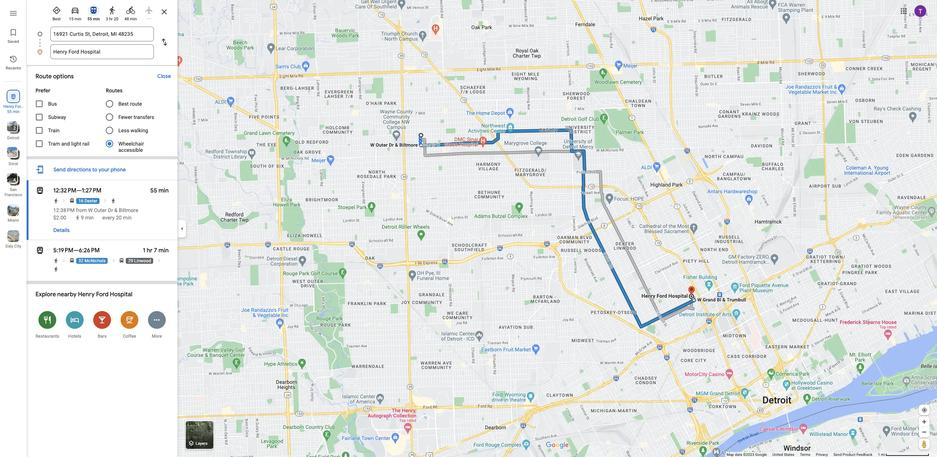 Task type: vqa. For each thing, say whether or not it's contained in the screenshot.
Attractions in the left of the page
no



Task type: locate. For each thing, give the bounding box(es) containing it.
hospital up detroit
[[6, 110, 21, 114]]

1 horizontal spatial ford
[[96, 291, 109, 299]]

1 vertical spatial 
[[36, 186, 44, 196]]

walk image
[[111, 198, 116, 204], [53, 267, 59, 272]]

every 20 min
[[102, 215, 132, 221]]

0 vertical spatial 1
[[143, 247, 145, 255]]

2 up 'doral'
[[13, 152, 16, 157]]

©2023
[[743, 453, 755, 457]]

1 vertical spatial ford
[[96, 291, 109, 299]]

1 vertical spatial walk image
[[53, 267, 59, 272]]

2 places element up detroit
[[8, 125, 16, 132]]

2 vertical spatial 
[[36, 246, 44, 256]]

, then image up 12:38 pm
[[61, 198, 67, 204]]

hr inside directions main content
[[147, 247, 153, 255]]

transit image right city
[[36, 246, 44, 256]]

menu image
[[9, 9, 18, 18]]

1 horizontal spatial transit image
[[89, 6, 98, 15]]

1 up linwood
[[143, 247, 145, 255]]

walk image up 12:38 pm
[[53, 198, 59, 204]]

0 vertical spatial 
[[10, 93, 17, 101]]

1 bus image from the top
[[69, 198, 75, 204]]

1 vertical spatial —
[[73, 247, 79, 255]]

3 hr 20 radio
[[104, 3, 120, 22]]

2 horizontal spatial 55
[[150, 187, 157, 195]]

directions main content
[[27, 0, 178, 458]]

1 mi button
[[878, 453, 930, 457]]

0 vertical spatial hr
[[109, 17, 113, 21]]

send product feedback
[[834, 453, 873, 457]]

send left product
[[834, 453, 842, 457]]

1 walk image from the top
[[53, 198, 59, 204]]

1 horizontal spatial 55
[[87, 17, 92, 21]]

wheelchair
[[118, 141, 144, 147]]

, then image left bus image
[[111, 258, 117, 264]]

0 vertical spatial 2
[[13, 126, 16, 131]]

0 vertical spatial transit image
[[89, 6, 98, 15]]

2 walk image from the top
[[53, 258, 59, 264]]

henry up detroit
[[3, 104, 14, 109]]

0 vertical spatial send
[[53, 167, 66, 173]]

best inside option
[[53, 17, 61, 21]]

Starting point 16921 Curtis St, Detroit, MI 48235 field
[[53, 30, 151, 38]]

1 vertical spatial send
[[834, 453, 842, 457]]

1 vertical spatial 55
[[7, 110, 12, 114]]

1:27 pm
[[82, 187, 101, 195]]

2 bus image from the top
[[69, 258, 75, 264]]

transit image
[[89, 6, 98, 15], [36, 246, 44, 256]]

9 min
[[81, 215, 94, 221]]

list item down 3
[[27, 27, 178, 50]]

$2.00
[[53, 215, 66, 221]]

flights image
[[145, 6, 154, 15]]

driving image
[[71, 6, 80, 15]]

2 2 from the top
[[13, 152, 16, 157]]

1 vertical spatial best
[[118, 101, 129, 107]]

hospital inside "henry ford hospital"
[[6, 110, 21, 114]]

henry right the nearby
[[78, 291, 95, 299]]

1 vertical spatial transit image
[[36, 246, 44, 256]]

hotels button
[[61, 307, 88, 343]]

list item down starting point 16921 curtis st, detroit, mi 48235 field
[[27, 44, 178, 59]]

2 vertical spatial 55
[[150, 187, 157, 195]]

transit image inside 55 min radio
[[89, 6, 98, 15]]

best inside directions main content
[[118, 101, 129, 107]]

bars
[[98, 334, 107, 339]]

1 horizontal spatial , then image
[[111, 258, 117, 264]]

ford left prefer bus
[[15, 104, 23, 109]]

transit image right driving "image"
[[89, 6, 98, 15]]

2 places element for detroit
[[8, 125, 16, 132]]

0 vertical spatial 55 min
[[87, 17, 100, 21]]

2 places element
[[8, 125, 16, 132], [8, 151, 16, 158]]

 for 12:32 pm
[[36, 186, 44, 196]]

, then image down 1 hr 7 min
[[156, 258, 162, 264]]

bars button
[[88, 307, 116, 343]]

0 horizontal spatial ford
[[15, 104, 23, 109]]

0 horizontal spatial henry
[[3, 104, 14, 109]]

walk image
[[53, 198, 59, 204], [53, 258, 59, 264]]

bus image
[[69, 198, 75, 204], [69, 258, 75, 264]]

walk image up &
[[111, 198, 116, 204]]

0 horizontal spatial 1
[[143, 247, 145, 255]]

5:19 pm — 6:26 pm
[[53, 247, 100, 255]]

2 places element up 'doral'
[[8, 151, 16, 158]]

send inside "button"
[[834, 453, 842, 457]]

none field down 3
[[53, 27, 151, 41]]

show your location image
[[922, 408, 928, 414]]

saved
[[8, 39, 19, 44]]

2 up detroit
[[13, 126, 16, 131]]

None field
[[53, 27, 151, 41], [53, 44, 151, 59]]

2 vertical spatial 55 min
[[150, 187, 169, 195]]

hospital
[[6, 110, 21, 114], [110, 291, 132, 299]]

2 2 places element from the top
[[8, 151, 16, 158]]

20 right 3
[[114, 17, 118, 21]]

list inside google maps element
[[27, 27, 178, 59]]

less
[[118, 128, 129, 134]]

google maps element
[[0, 0, 938, 458]]

footer containing map data ©2023 google
[[727, 453, 878, 458]]

options
[[53, 73, 74, 80]]

1 vertical spatial henry
[[78, 291, 95, 299]]

12:32 pm
[[53, 187, 76, 195]]

16 dexter
[[78, 199, 97, 204]]

0 vertical spatial walk image
[[111, 198, 116, 204]]

walk image down 5:19 pm
[[53, 258, 59, 264]]

1 vertical spatial walk image
[[53, 258, 59, 264]]

2
[[13, 126, 16, 131], [13, 152, 16, 157]]

francisco
[[5, 193, 22, 198]]

1 vertical spatial hospital
[[110, 291, 132, 299]]

routes
[[106, 87, 123, 94]]

send product feedback button
[[834, 453, 873, 458]]

 right city
[[36, 246, 44, 256]]

1 horizontal spatial 55 min
[[87, 17, 100, 21]]

footer inside google maps element
[[727, 453, 878, 458]]

5:19 pm
[[53, 247, 73, 255]]

restaurants button
[[34, 307, 61, 343]]

more
[[152, 334, 162, 339]]

1 vertical spatial 1
[[878, 453, 881, 457]]

walk image for 12:32 pm — 1:27 pm
[[53, 198, 59, 204]]

0 vertical spatial 55
[[87, 17, 92, 21]]

bus
[[48, 101, 57, 107]]

 up "henry ford hospital"
[[10, 93, 17, 101]]

15 min radio
[[67, 3, 83, 22]]

1 mi
[[878, 453, 886, 457]]

hr right 3
[[109, 17, 113, 21]]


[[10, 93, 17, 101], [36, 186, 44, 196], [36, 246, 44, 256]]

55 inside directions main content
[[150, 187, 157, 195]]

footer
[[727, 453, 878, 458]]

0 vertical spatial 20
[[114, 17, 118, 21]]

henry inside directions main content
[[78, 291, 95, 299]]

your
[[99, 167, 109, 173]]

hospital up 'coffee' button
[[110, 291, 132, 299]]

detroit
[[7, 136, 19, 141]]

best left route
[[118, 101, 129, 107]]

1 horizontal spatial send
[[834, 453, 842, 457]]

1 vertical spatial 55 min
[[7, 110, 20, 114]]

bus image left 16
[[69, 198, 75, 204]]

best down best travel modes icon
[[53, 17, 61, 21]]

0 horizontal spatial , then image
[[61, 198, 67, 204]]

20 inside directions main content
[[116, 215, 122, 221]]

to
[[92, 167, 97, 173]]

subway
[[48, 114, 66, 120]]

2 horizontal spatial , then image
[[156, 258, 162, 264]]

henry ford hospital
[[3, 104, 23, 114]]

list item
[[27, 27, 178, 50], [27, 44, 178, 59]]

20
[[114, 17, 118, 21], [116, 215, 122, 221]]

0 horizontal spatial hr
[[109, 17, 113, 21]]

0 vertical spatial best
[[53, 17, 61, 21]]

55 inside  list
[[7, 110, 12, 114]]

— up 16
[[76, 187, 82, 195]]

0 horizontal spatial 55
[[7, 110, 12, 114]]

48 min radio
[[123, 3, 138, 22]]

walking image
[[108, 6, 117, 15]]

12:38 pm
[[53, 208, 75, 214]]

dr
[[108, 208, 113, 214]]

united states
[[773, 453, 795, 457]]

2 list item from the top
[[27, 44, 178, 59]]

 left 12:32 pm
[[36, 186, 44, 196]]

terms
[[800, 453, 811, 457]]

send inside button
[[53, 167, 66, 173]]

20 down &
[[116, 215, 122, 221]]

None radio
[[141, 3, 157, 19]]

city
[[14, 244, 21, 249]]

1 horizontal spatial hospital
[[110, 291, 132, 299]]

—
[[76, 187, 82, 195], [73, 247, 79, 255]]

1 horizontal spatial best
[[118, 101, 129, 107]]

0 vertical spatial bus image
[[69, 198, 75, 204]]

0 vertical spatial henry
[[3, 104, 14, 109]]

prefer bus
[[36, 87, 57, 107]]

, then image
[[61, 198, 67, 204], [111, 258, 117, 264]]

list
[[27, 27, 178, 59]]

send for send product feedback
[[834, 453, 842, 457]]

0 vertical spatial none field
[[53, 27, 151, 41]]

1 vertical spatial 2
[[13, 152, 16, 157]]

ford up bars button
[[96, 291, 109, 299]]

0 horizontal spatial , then image
[[61, 258, 67, 264]]

close button
[[154, 70, 175, 83]]

miami button
[[0, 202, 27, 225]]

0 vertical spatial walk image
[[53, 198, 59, 204]]

1 2 places element from the top
[[8, 125, 16, 132]]

0 vertical spatial 2 places element
[[8, 125, 16, 132]]

walking
[[131, 128, 148, 134]]

1 none field from the top
[[53, 27, 151, 41]]

55 inside radio
[[87, 17, 92, 21]]

1 horizontal spatial henry
[[78, 291, 95, 299]]

0 vertical spatial , then image
[[61, 198, 67, 204]]

send left directions
[[53, 167, 66, 173]]

1 inside directions main content
[[143, 247, 145, 255]]

— for 12:32 pm
[[76, 187, 82, 195]]

none field down starting point 16921 curtis st, detroit, mi 48235 field
[[53, 44, 151, 59]]

0 vertical spatial ford
[[15, 104, 23, 109]]

2 none field from the top
[[53, 44, 151, 59]]

1 for 1 mi
[[878, 453, 881, 457]]

more button
[[143, 307, 171, 343]]

0 horizontal spatial 55 min
[[7, 110, 20, 114]]

1 vertical spatial none field
[[53, 44, 151, 59]]

1 horizontal spatial walk image
[[111, 198, 116, 204]]

best
[[53, 17, 61, 21], [118, 101, 129, 107]]

55
[[87, 17, 92, 21], [7, 110, 12, 114], [150, 187, 157, 195]]

— up 32
[[73, 247, 79, 255]]

best travel modes image
[[52, 6, 61, 15]]

hr inside 3 hr 20 option
[[109, 17, 113, 21]]

3
[[106, 17, 108, 21]]

2 horizontal spatial 55 min
[[150, 187, 169, 195]]

1 vertical spatial bus image
[[69, 258, 75, 264]]

ford
[[15, 104, 23, 109], [96, 291, 109, 299]]

0 horizontal spatial transit image
[[36, 246, 44, 256]]

, then image down 5:19 pm
[[61, 258, 67, 264]]

, then image
[[103, 198, 108, 204], [61, 258, 67, 264], [156, 258, 162, 264]]

0 vertical spatial —
[[76, 187, 82, 195]]

daly city button
[[0, 228, 27, 251]]

hr
[[109, 17, 113, 21], [147, 247, 153, 255]]

0 horizontal spatial send
[[53, 167, 66, 173]]

1 horizontal spatial hr
[[147, 247, 153, 255]]

miami
[[8, 218, 19, 223]]

mcnichols
[[85, 259, 106, 264]]

henry
[[3, 104, 14, 109], [78, 291, 95, 299]]

1 left mi
[[878, 453, 881, 457]]

Best radio
[[49, 3, 64, 22]]

walking image
[[75, 216, 80, 221]]

, then image up outer
[[103, 198, 108, 204]]

0 vertical spatial hospital
[[6, 110, 21, 114]]

29
[[128, 259, 133, 264]]

3 hr 20
[[106, 17, 118, 21]]

walk image down 5:19 pm
[[53, 267, 59, 272]]

hr left 7
[[147, 247, 153, 255]]

1 vertical spatial hr
[[147, 247, 153, 255]]

none field starting point 16921 curtis st, detroit, mi 48235
[[53, 27, 151, 41]]

1 2 from the top
[[13, 126, 16, 131]]

outer
[[94, 208, 107, 214]]

1 horizontal spatial 1
[[878, 453, 881, 457]]

map
[[727, 453, 734, 457]]

tram and light rail
[[48, 141, 89, 147]]

walk image for 5:19 pm — 6:26 pm
[[53, 258, 59, 264]]

bus image left 32
[[69, 258, 75, 264]]

0 horizontal spatial hospital
[[6, 110, 21, 114]]

0 horizontal spatial best
[[53, 17, 61, 21]]

1 vertical spatial 2 places element
[[8, 151, 16, 158]]

1 vertical spatial 20
[[116, 215, 122, 221]]

min
[[75, 17, 81, 21], [93, 17, 100, 21], [130, 17, 137, 21], [13, 110, 20, 114], [159, 187, 169, 195], [85, 215, 94, 221], [123, 215, 132, 221], [159, 247, 169, 255]]



Task type: describe. For each thing, give the bounding box(es) containing it.
details button
[[50, 224, 73, 237]]

15 min
[[69, 17, 81, 21]]

12:38 pm from w outer dr & biltmore $2.00
[[53, 208, 138, 221]]

layers
[[196, 442, 208, 447]]

55 min inside radio
[[87, 17, 100, 21]]

48
[[124, 17, 129, 21]]

 list
[[0, 0, 27, 458]]

ford inside "henry ford hospital"
[[15, 104, 23, 109]]

1 for 1 hr 7 min
[[143, 247, 145, 255]]

saved button
[[0, 25, 27, 46]]

phone
[[111, 167, 126, 173]]

hr for 1
[[147, 247, 153, 255]]

best for best route
[[118, 101, 129, 107]]

restaurants
[[36, 334, 59, 339]]

hr for 3
[[109, 17, 113, 21]]

mi
[[881, 453, 886, 457]]

min inside  list
[[13, 110, 20, 114]]

1 vertical spatial , then image
[[111, 258, 117, 264]]

16
[[78, 199, 83, 204]]

wheelchair accessible
[[118, 141, 144, 153]]

from
[[76, 208, 87, 214]]

route
[[36, 73, 52, 80]]

send directions to your phone
[[53, 167, 126, 173]]

— for 5:19 pm
[[73, 247, 79, 255]]

show street view coverage image
[[919, 439, 930, 450]]

29 linwood
[[128, 259, 151, 264]]

cycling image
[[126, 6, 135, 15]]

1 list item from the top
[[27, 27, 178, 50]]

san
[[10, 188, 17, 192]]

terms button
[[800, 453, 811, 458]]

none field 'destination henry ford hospital'
[[53, 44, 151, 59]]

transfers
[[134, 114, 154, 120]]

32 mcnichols
[[78, 259, 106, 264]]

4 places element
[[8, 177, 16, 184]]

15
[[69, 17, 74, 21]]

product
[[843, 453, 856, 457]]

send directions to your phone button
[[50, 162, 130, 177]]

 for 5:19 pm
[[36, 246, 44, 256]]

fewer
[[118, 114, 132, 120]]

reverse starting point and destination image
[[160, 38, 169, 47]]

coffee
[[123, 334, 136, 339]]

ford inside directions main content
[[96, 291, 109, 299]]

daly
[[5, 244, 13, 249]]

transit image containing 
[[36, 246, 44, 256]]

light
[[71, 141, 81, 147]]

best for best
[[53, 17, 61, 21]]

google account: tyler black  
(blacklashes1000@gmail.com) image
[[915, 5, 927, 17]]

route options
[[36, 73, 74, 80]]

states
[[784, 453, 795, 457]]

dexter
[[85, 199, 97, 204]]

tram
[[48, 141, 60, 147]]

20 inside 3 hr 20 option
[[114, 17, 118, 21]]

coffee button
[[116, 307, 143, 343]]

and
[[61, 141, 70, 147]]

zoom in image
[[922, 420, 928, 425]]

route
[[130, 101, 142, 107]]

explore
[[36, 291, 56, 299]]

directions
[[67, 167, 91, 173]]

Destination Henry Ford Hospital field
[[53, 47, 151, 56]]

9
[[81, 215, 84, 221]]

6:26 pm
[[79, 247, 100, 255]]

details
[[53, 227, 70, 234]]

every
[[102, 215, 115, 221]]

bus image for 5:19 pm
[[69, 258, 75, 264]]

1 horizontal spatial , then image
[[103, 198, 108, 204]]

prefer
[[36, 87, 50, 94]]

nearby
[[57, 291, 77, 299]]

 inside list
[[10, 93, 17, 101]]

explore nearby henry ford hospital
[[36, 291, 132, 299]]

48 min
[[124, 17, 137, 21]]

data
[[735, 453, 743, 457]]

doral
[[9, 162, 18, 167]]

transit image
[[36, 186, 44, 196]]

bus image for 12:32 pm
[[69, 198, 75, 204]]

2 places element for doral
[[8, 151, 16, 158]]

1 hr 7 min
[[143, 247, 169, 255]]

recents
[[6, 66, 21, 71]]

google
[[756, 453, 767, 457]]

min inside radio
[[93, 17, 100, 21]]

henry inside "henry ford hospital"
[[3, 104, 14, 109]]

close directions image
[[160, 7, 169, 16]]

feedback
[[857, 453, 873, 457]]

daly city
[[5, 244, 21, 249]]

55 min inside directions main content
[[150, 187, 169, 195]]

hotels
[[68, 334, 81, 339]]

less walking
[[118, 128, 148, 134]]

send for send directions to your phone
[[53, 167, 66, 173]]

zoom out image
[[922, 430, 928, 436]]

collapse side panel image
[[178, 225, 186, 233]]

best route
[[118, 101, 142, 107]]

0 horizontal spatial walk image
[[53, 267, 59, 272]]

&
[[114, 208, 118, 214]]

linwood
[[134, 259, 151, 264]]

32
[[78, 259, 83, 264]]

united
[[773, 453, 783, 457]]

accessible
[[118, 147, 143, 153]]

san francisco
[[5, 188, 22, 198]]

4
[[13, 178, 16, 183]]

2 for detroit
[[13, 126, 16, 131]]

hospital inside directions main content
[[110, 291, 132, 299]]

recents button
[[0, 52, 27, 73]]

train
[[48, 128, 60, 134]]

bus image
[[119, 258, 125, 264]]

fewer transfers
[[118, 114, 154, 120]]

55 min inside  list
[[7, 110, 20, 114]]

map data ©2023 google
[[727, 453, 767, 457]]

55 min radio
[[86, 3, 101, 22]]

2 for doral
[[13, 152, 16, 157]]

rail
[[82, 141, 89, 147]]



